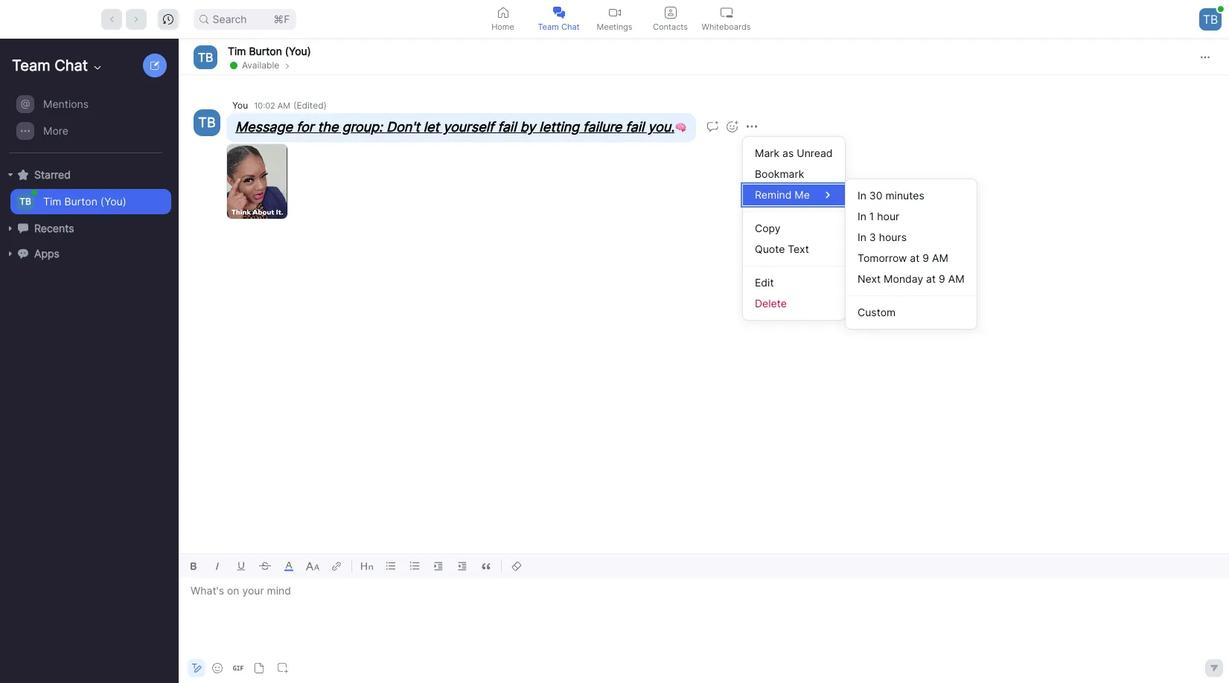 Task type: vqa. For each thing, say whether or not it's contained in the screenshot.
the Copy
yes



Task type: describe. For each thing, give the bounding box(es) containing it.
next monday at 9 am menu item
[[846, 269, 977, 290]]

in for in 3 hours
[[858, 231, 867, 243]]

unread
[[797, 147, 833, 159]]

in for in 30 minutes
[[858, 189, 867, 202]]

delete
[[755, 297, 787, 310]]

tomorrow at 9 am menu item
[[846, 248, 977, 269]]

edit
[[755, 276, 774, 289]]

me
[[795, 188, 810, 201]]

in 1 hour
[[858, 210, 900, 223]]

bookmark
[[755, 168, 804, 180]]

next
[[858, 273, 881, 285]]

quote text
[[755, 243, 809, 255]]

in 30 minutes menu item
[[846, 185, 977, 206]]

custom
[[858, 306, 896, 319]]

hours
[[879, 231, 907, 243]]

mark
[[755, 147, 780, 159]]

mark as unread menu item
[[743, 143, 845, 164]]

in 30 minutes
[[858, 189, 925, 202]]

menu containing mark as unread
[[742, 136, 977, 336]]

delete menu item
[[743, 293, 845, 314]]

1 vertical spatial am
[[948, 273, 965, 285]]

remind
[[755, 188, 792, 201]]



Task type: locate. For each thing, give the bounding box(es) containing it.
in
[[858, 189, 867, 202], [858, 210, 867, 223], [858, 231, 867, 243]]

menu
[[742, 136, 977, 336]]

1 horizontal spatial at
[[926, 273, 936, 285]]

1
[[870, 210, 874, 223]]

at right monday
[[926, 273, 936, 285]]

bookmark menu item
[[743, 164, 845, 185]]

1 vertical spatial 9
[[939, 273, 945, 285]]

3
[[870, 231, 876, 243]]

2 in from the top
[[858, 210, 867, 223]]

am
[[932, 252, 948, 264], [948, 273, 965, 285]]

hour
[[877, 210, 900, 223]]

9 down the "in 3 hours" menu item
[[923, 252, 929, 264]]

am down tomorrow at 9 am menu item
[[948, 273, 965, 285]]

in left 1
[[858, 210, 867, 223]]

in left 3
[[858, 231, 867, 243]]

in left 30
[[858, 189, 867, 202]]

3 in from the top
[[858, 231, 867, 243]]

9
[[923, 252, 929, 264], [939, 273, 945, 285]]

monday
[[884, 273, 923, 285]]

chevron right small image
[[822, 190, 833, 200]]

0 vertical spatial 9
[[923, 252, 929, 264]]

1 horizontal spatial 9
[[939, 273, 945, 285]]

copy
[[755, 222, 781, 235]]

at down the "in 3 hours" menu item
[[910, 252, 920, 264]]

2 vertical spatial in
[[858, 231, 867, 243]]

as
[[783, 147, 794, 159]]

0 vertical spatial in
[[858, 189, 867, 202]]

minutes
[[886, 189, 925, 202]]

0 vertical spatial at
[[910, 252, 920, 264]]

0 horizontal spatial 9
[[923, 252, 929, 264]]

remind me
[[755, 188, 810, 201]]

in 3 hours
[[858, 231, 907, 243]]

0 vertical spatial am
[[932, 252, 948, 264]]

at
[[910, 252, 920, 264], [926, 273, 936, 285]]

9 down tomorrow at 9 am menu item
[[939, 273, 945, 285]]

in for in 1 hour
[[858, 210, 867, 223]]

chevron right small image
[[822, 190, 833, 200]]

remind me menu
[[845, 179, 977, 330]]

copy menu item
[[743, 218, 845, 239]]

tomorrow
[[858, 252, 907, 264]]

tomorrow at 9 am
[[858, 252, 948, 264]]

remind me menu item
[[743, 185, 845, 206]]

in 1 hour menu item
[[846, 206, 977, 227]]

text
[[788, 243, 809, 255]]

1 vertical spatial in
[[858, 210, 867, 223]]

0 horizontal spatial at
[[910, 252, 920, 264]]

1 vertical spatial at
[[926, 273, 936, 285]]

1 in from the top
[[858, 189, 867, 202]]

edit menu item
[[743, 273, 845, 293]]

quote
[[755, 243, 785, 255]]

am down the "in 3 hours" menu item
[[932, 252, 948, 264]]

in 3 hours menu item
[[846, 227, 977, 248]]

next monday at 9 am
[[858, 273, 965, 285]]

custom menu item
[[846, 302, 977, 323]]

30
[[870, 189, 883, 202]]

quote text menu item
[[743, 239, 845, 260]]

mark as unread
[[755, 147, 833, 159]]



